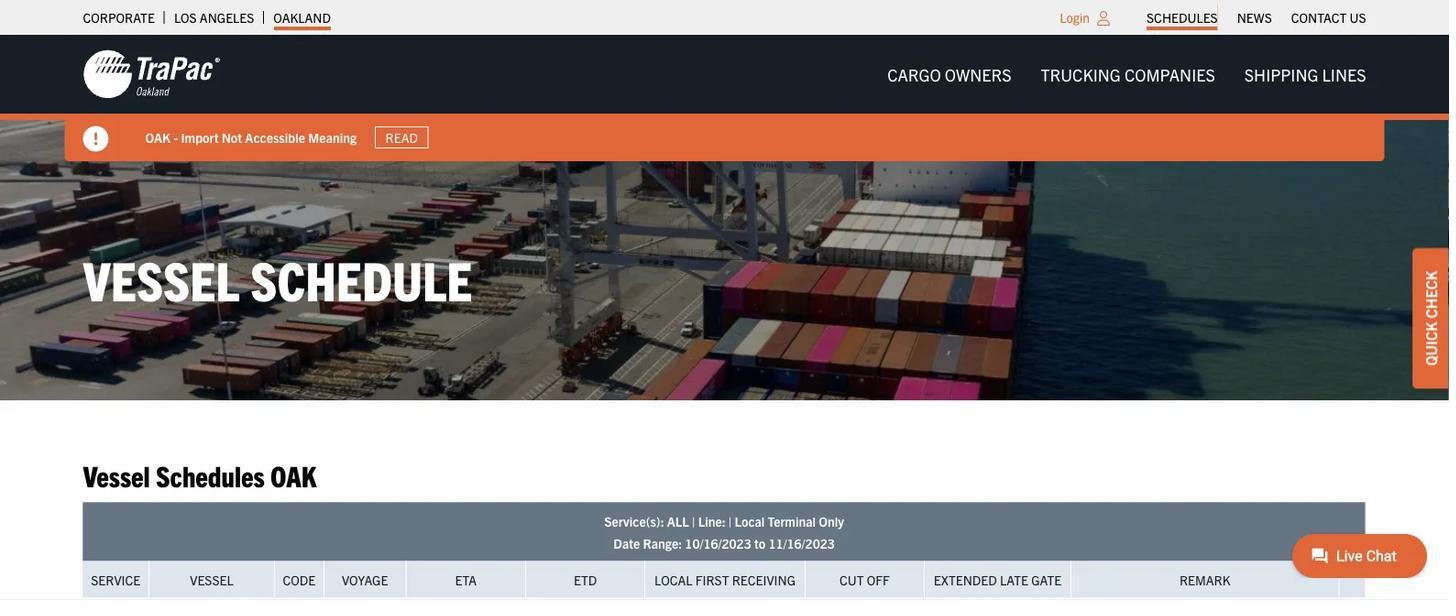 Task type: locate. For each thing, give the bounding box(es) containing it.
menu bar up shipping
[[1138, 5, 1376, 30]]

oakland
[[274, 9, 331, 26]]

1 vertical spatial schedules
[[156, 458, 265, 493]]

local inside service(s): all | line: | local terminal only date range: 10/16/2023 to 11/16/2023
[[735, 513, 765, 530]]

vessel
[[83, 245, 240, 312], [83, 458, 150, 493], [190, 572, 233, 588]]

1 vertical spatial local
[[655, 572, 693, 588]]

date
[[614, 535, 640, 552]]

login link
[[1060, 9, 1090, 26]]

cargo owners link
[[873, 56, 1027, 93]]

line:
[[698, 513, 726, 530]]

schedules
[[1147, 9, 1218, 26], [156, 458, 265, 493]]

-
[[174, 129, 178, 145]]

eta
[[455, 572, 477, 588]]

| right line:
[[729, 513, 732, 530]]

corporate link
[[83, 5, 155, 30]]

service(s): all | line: | local terminal only date range: 10/16/2023 to 11/16/2023
[[604, 513, 844, 552]]

extended
[[934, 572, 997, 588]]

1 horizontal spatial local
[[735, 513, 765, 530]]

1 vertical spatial vessel
[[83, 458, 150, 493]]

1 horizontal spatial schedules
[[1147, 9, 1218, 26]]

0 horizontal spatial |
[[692, 513, 696, 530]]

accessible
[[245, 129, 305, 145]]

| right all
[[692, 513, 696, 530]]

news
[[1238, 9, 1273, 26]]

menu bar down light image
[[873, 56, 1381, 93]]

local up to on the right
[[735, 513, 765, 530]]

0 vertical spatial local
[[735, 513, 765, 530]]

only
[[819, 513, 844, 530]]

schedule
[[251, 245, 473, 312]]

vessel schedules oak
[[83, 458, 317, 493]]

banner
[[0, 35, 1450, 161]]

1 vertical spatial oak
[[271, 458, 317, 493]]

cut
[[840, 572, 864, 588]]

light image
[[1098, 11, 1111, 26]]

menu bar containing cargo owners
[[873, 56, 1381, 93]]

contact us
[[1292, 9, 1367, 26]]

menu bar
[[1138, 5, 1376, 30], [873, 56, 1381, 93]]

0 vertical spatial menu bar
[[1138, 5, 1376, 30]]

trucking companies link
[[1027, 56, 1230, 93]]

1 vertical spatial menu bar
[[873, 56, 1381, 93]]

0 vertical spatial schedules
[[1147, 9, 1218, 26]]

1 horizontal spatial |
[[729, 513, 732, 530]]

read
[[386, 129, 418, 146]]

shipping lines
[[1245, 64, 1367, 84]]

0 vertical spatial vessel
[[83, 245, 240, 312]]

not
[[222, 129, 242, 145]]

companies
[[1125, 64, 1216, 84]]

login
[[1060, 9, 1090, 26]]

cargo owners
[[888, 64, 1012, 84]]

lines
[[1323, 64, 1367, 84]]

local down range:
[[655, 572, 693, 588]]

2 | from the left
[[729, 513, 732, 530]]

trucking companies
[[1041, 64, 1216, 84]]

trucking
[[1041, 64, 1121, 84]]

meaning
[[308, 129, 357, 145]]

off
[[867, 572, 890, 588]]

oak
[[145, 129, 171, 145], [271, 458, 317, 493]]

0 vertical spatial oak
[[145, 129, 171, 145]]

local
[[735, 513, 765, 530], [655, 572, 693, 588]]

code
[[283, 572, 316, 588]]

|
[[692, 513, 696, 530], [729, 513, 732, 530]]

los angeles
[[174, 9, 254, 26]]

read link
[[375, 126, 429, 149]]

extended late gate
[[934, 572, 1062, 588]]

menu bar containing schedules
[[1138, 5, 1376, 30]]

contact
[[1292, 9, 1347, 26]]

angeles
[[200, 9, 254, 26]]

quick
[[1422, 322, 1441, 366]]

1 horizontal spatial oak
[[271, 458, 317, 493]]

etd
[[574, 572, 597, 588]]

los angeles link
[[174, 5, 254, 30]]

10/16/2023
[[685, 535, 752, 552]]



Task type: vqa. For each thing, say whether or not it's contained in the screenshot.
middle MARINE
no



Task type: describe. For each thing, give the bounding box(es) containing it.
late
[[1000, 572, 1029, 588]]

vessel for vessel schedule
[[83, 245, 240, 312]]

owners
[[945, 64, 1012, 84]]

banner containing cargo owners
[[0, 35, 1450, 161]]

schedules inside 'menu bar'
[[1147, 9, 1218, 26]]

0 horizontal spatial local
[[655, 572, 693, 588]]

shipping lines link
[[1230, 56, 1381, 93]]

remark
[[1180, 572, 1231, 588]]

first
[[696, 572, 729, 588]]

to
[[755, 535, 766, 552]]

1 | from the left
[[692, 513, 696, 530]]

service
[[91, 572, 140, 588]]

us
[[1350, 9, 1367, 26]]

11/16/2023
[[769, 535, 835, 552]]

los
[[174, 9, 197, 26]]

quick check link
[[1413, 248, 1450, 389]]

vessel for vessel schedules oak
[[83, 458, 150, 493]]

vessel schedule
[[83, 245, 473, 312]]

shipping
[[1245, 64, 1319, 84]]

oakland link
[[274, 5, 331, 30]]

check
[[1422, 271, 1441, 319]]

quick check
[[1422, 271, 1441, 366]]

corporate
[[83, 9, 155, 26]]

0 horizontal spatial schedules
[[156, 458, 265, 493]]

schedules link
[[1147, 5, 1218, 30]]

range:
[[643, 535, 682, 552]]

receiving
[[732, 572, 796, 588]]

0 horizontal spatial oak
[[145, 129, 171, 145]]

all
[[667, 513, 689, 530]]

2 vertical spatial vessel
[[190, 572, 233, 588]]

oakland image
[[83, 49, 221, 100]]

gate
[[1032, 572, 1062, 588]]

contact us link
[[1292, 5, 1367, 30]]

news link
[[1238, 5, 1273, 30]]

voyage
[[342, 572, 388, 588]]

service(s):
[[604, 513, 664, 530]]

solid image
[[83, 126, 109, 152]]

terminal
[[768, 513, 816, 530]]

cut off
[[840, 572, 890, 588]]

oak - import not accessible meaning
[[145, 129, 357, 145]]

import
[[181, 129, 219, 145]]

cargo
[[888, 64, 941, 84]]

local first receiving
[[655, 572, 796, 588]]



